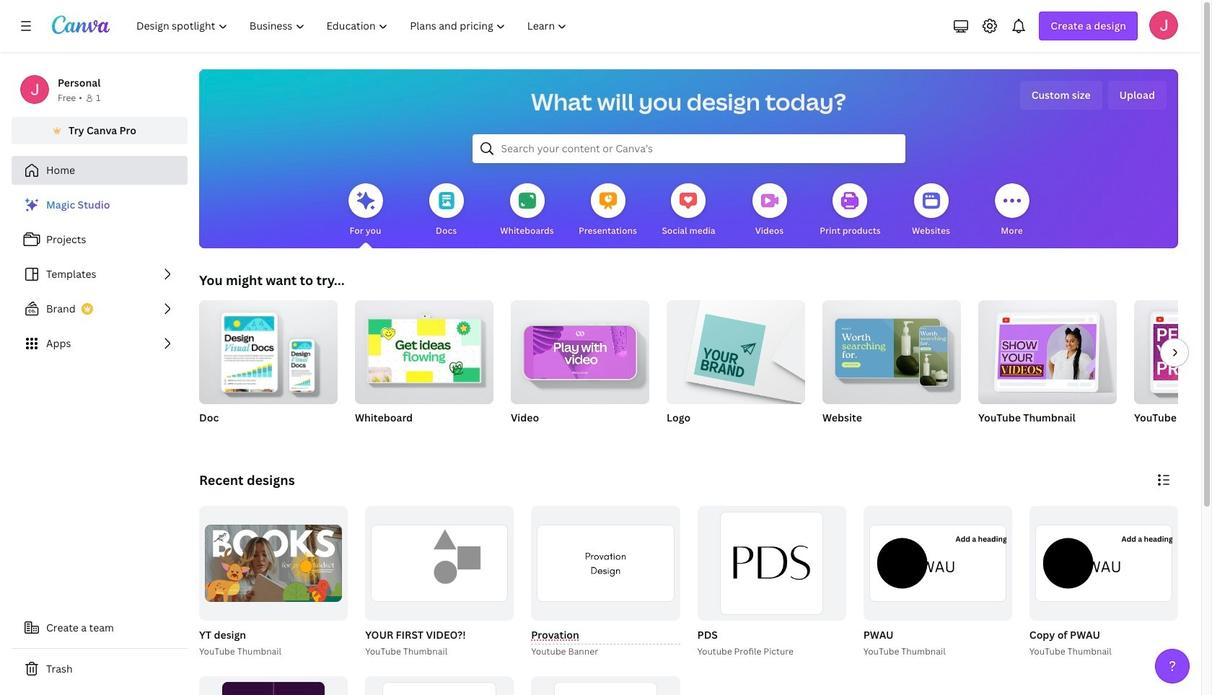 Task type: locate. For each thing, give the bounding box(es) containing it.
Search search field
[[501, 135, 877, 162]]

list
[[12, 191, 188, 358]]

None search field
[[473, 134, 906, 163]]

group
[[199, 295, 338, 443], [199, 295, 338, 404], [355, 295, 494, 443], [355, 295, 494, 404], [823, 295, 962, 443], [823, 295, 962, 404], [979, 295, 1118, 443], [979, 295, 1118, 404], [511, 300, 650, 443], [667, 300, 806, 443], [1135, 300, 1213, 443], [1135, 300, 1213, 404], [196, 506, 348, 659], [199, 506, 348, 621], [363, 506, 514, 659], [365, 506, 514, 621], [529, 506, 680, 659], [695, 506, 847, 659], [698, 506, 847, 621], [861, 506, 1013, 659], [864, 506, 1013, 621], [1027, 506, 1179, 659], [1030, 506, 1179, 621], [199, 676, 348, 695], [365, 676, 514, 695], [532, 676, 680, 695]]

top level navigation element
[[127, 12, 580, 40]]

None field
[[532, 626, 680, 644]]



Task type: describe. For each thing, give the bounding box(es) containing it.
james peterson image
[[1150, 11, 1179, 40]]



Task type: vqa. For each thing, say whether or not it's contained in the screenshot.
the Trimming, end edge SLIDER
no



